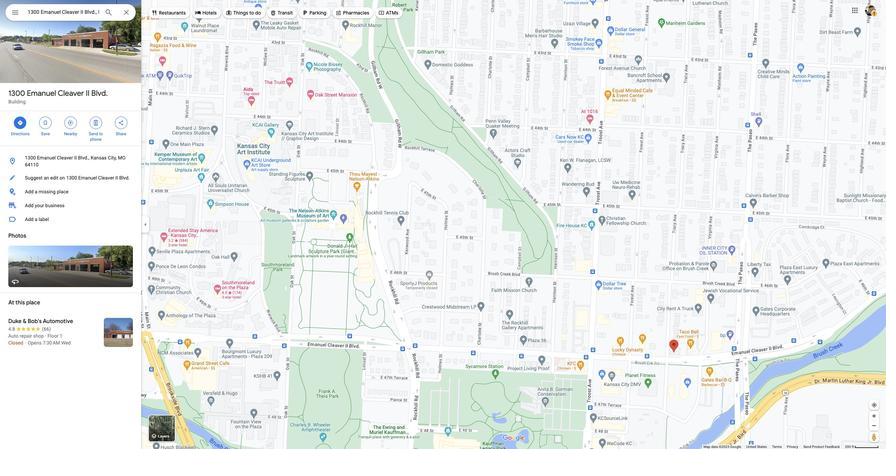 Task type: vqa. For each thing, say whether or not it's contained in the screenshot.


Task type: locate. For each thing, give the bounding box(es) containing it.
to inside  things to do
[[249, 10, 254, 16]]

zoom in image
[[872, 414, 877, 419]]

200
[[845, 445, 851, 449]]

duke
[[8, 318, 22, 325]]

1 vertical spatial blvd.
[[119, 175, 130, 181]]

a left label
[[35, 217, 37, 222]]

emanuel inside the 1300 emanuel cleaver ii blvd., kansas city, mo 64110
[[37, 155, 56, 161]]

product
[[812, 445, 824, 449]]

1 vertical spatial emanuel
[[37, 155, 56, 161]]

united
[[746, 445, 756, 449]]

emanuel for blvd.
[[27, 89, 56, 98]]

1300 inside the 1300 emanuel cleaver ii blvd., kansas city, mo 64110
[[25, 155, 36, 161]]

cleaver down city, in the top of the page
[[98, 175, 114, 181]]

place
[[57, 189, 68, 195], [26, 299, 40, 306]]

1 vertical spatial send
[[803, 445, 811, 449]]

None field
[[28, 8, 99, 16]]

0 vertical spatial ii
[[86, 89, 90, 98]]

1300 for blvd.,
[[25, 155, 36, 161]]

footer inside the "google maps" "element"
[[703, 445, 845, 449]]


[[226, 9, 232, 17]]

1 horizontal spatial to
[[249, 10, 254, 16]]

footer containing map data ©2023 google
[[703, 445, 845, 449]]

2 vertical spatial 1300
[[66, 175, 77, 181]]

automotive
[[43, 318, 73, 325]]

phone
[[90, 137, 102, 142]]

send inside button
[[803, 445, 811, 449]]

an
[[44, 175, 49, 181]]

cleaver inside the 1300 emanuel cleaver ii blvd., kansas city, mo 64110
[[57, 155, 73, 161]]

actions for 1300 emanuel cleaver ii blvd. region
[[0, 111, 141, 146]]

a for missing
[[35, 189, 37, 195]]

cleaver up  at the left top
[[58, 89, 84, 98]]

1 vertical spatial place
[[26, 299, 40, 306]]

to left do at the left top
[[249, 10, 254, 16]]

add a missing place
[[25, 189, 68, 195]]

0 vertical spatial blvd.
[[91, 89, 108, 98]]

add down suggest
[[25, 189, 34, 195]]

2 add from the top
[[25, 203, 34, 208]]

cleaver for blvd.,
[[57, 155, 73, 161]]

collapse side panel image
[[142, 221, 149, 228]]

cleaver
[[58, 89, 84, 98], [57, 155, 73, 161], [98, 175, 114, 181]]

0 vertical spatial send
[[89, 132, 98, 136]]

2 horizontal spatial ii
[[115, 175, 118, 181]]

1 horizontal spatial blvd.
[[119, 175, 130, 181]]

send inside 'send to phone'
[[89, 132, 98, 136]]

ii inside 1300 emanuel cleaver ii blvd. building
[[86, 89, 90, 98]]

0 horizontal spatial blvd.
[[91, 89, 108, 98]]

send product feedback
[[803, 445, 840, 449]]


[[42, 119, 49, 127]]

1300 emanuel cleaver ii blvd., kansas city, mo 64110
[[25, 155, 126, 168]]

1300 Emanuel Cleaver II Blvd., Kansas City, MO 64110 field
[[6, 4, 136, 21]]

 pharmacies
[[335, 9, 369, 17]]

0 vertical spatial cleaver
[[58, 89, 84, 98]]

2 a from the top
[[35, 217, 37, 222]]

3 add from the top
[[25, 217, 34, 222]]

emanuel down blvd.,
[[78, 175, 97, 181]]

add left label
[[25, 217, 34, 222]]

to up phone
[[99, 132, 103, 136]]

1 add from the top
[[25, 189, 34, 195]]

1300 emanuel cleaver ii blvd. building
[[8, 89, 108, 105]]

data
[[711, 445, 718, 449]]

0 horizontal spatial ii
[[74, 155, 77, 161]]

4.8
[[8, 326, 15, 332]]

emanuel for blvd.,
[[37, 155, 56, 161]]

label
[[39, 217, 49, 222]]

0 vertical spatial emanuel
[[27, 89, 56, 98]]

this
[[15, 299, 25, 306]]

emanuel
[[27, 89, 56, 98], [37, 155, 56, 161], [78, 175, 97, 181]]

1300 inside 1300 emanuel cleaver ii blvd. building
[[8, 89, 25, 98]]

&
[[23, 318, 26, 325]]

4.8 stars 66 reviews image
[[8, 326, 51, 333]]

1 horizontal spatial ii
[[86, 89, 90, 98]]

 parking
[[302, 9, 326, 17]]

0 vertical spatial place
[[57, 189, 68, 195]]


[[378, 9, 385, 17]]

save
[[41, 132, 50, 136]]

0 vertical spatial a
[[35, 189, 37, 195]]

google maps element
[[0, 0, 886, 449]]

emanuel up 64110
[[37, 155, 56, 161]]


[[11, 8, 19, 17]]

1 vertical spatial ii
[[74, 155, 77, 161]]

send left product
[[803, 445, 811, 449]]

add your business
[[25, 203, 65, 208]]

1300 up 64110
[[25, 155, 36, 161]]

send up phone
[[89, 132, 98, 136]]

0 horizontal spatial to
[[99, 132, 103, 136]]

emanuel inside 1300 emanuel cleaver ii blvd. building
[[27, 89, 56, 98]]

1300 right on
[[66, 175, 77, 181]]

send to phone
[[89, 132, 103, 142]]

blvd.
[[91, 89, 108, 98], [119, 175, 130, 181]]

place down on
[[57, 189, 68, 195]]

add
[[25, 189, 34, 195], [25, 203, 34, 208], [25, 217, 34, 222]]

©2023
[[719, 445, 729, 449]]

2 vertical spatial add
[[25, 217, 34, 222]]

share
[[116, 132, 126, 136]]

show street view coverage image
[[869, 432, 879, 442]]

1 horizontal spatial place
[[57, 189, 68, 195]]

blvd. up 
[[91, 89, 108, 98]]

send
[[89, 132, 98, 136], [803, 445, 811, 449]]

suggest
[[25, 175, 43, 181]]

1300 emanuel cleaver ii blvd., kansas city, mo 64110 button
[[0, 152, 141, 171]]

to
[[249, 10, 254, 16], [99, 132, 103, 136]]

2 vertical spatial ii
[[115, 175, 118, 181]]

 transit
[[270, 9, 293, 17]]

place right this at the bottom left of page
[[26, 299, 40, 306]]

emanuel up 
[[27, 89, 56, 98]]

0 horizontal spatial send
[[89, 132, 98, 136]]

blvd. down mo
[[119, 175, 130, 181]]

1300 inside suggest an edit on 1300 emanuel cleaver ii blvd. button
[[66, 175, 77, 181]]

ii inside the 1300 emanuel cleaver ii blvd., kansas city, mo 64110
[[74, 155, 77, 161]]

0 vertical spatial add
[[25, 189, 34, 195]]

footer
[[703, 445, 845, 449]]

·
[[45, 333, 46, 339]]

a left missing
[[35, 189, 37, 195]]

your
[[35, 203, 44, 208]]

do
[[255, 10, 261, 16]]

add left your on the top left
[[25, 203, 34, 208]]

cleaver left blvd.,
[[57, 155, 73, 161]]

1 vertical spatial add
[[25, 203, 34, 208]]

mo
[[118, 155, 126, 161]]

suggest an edit on 1300 emanuel cleaver ii blvd. button
[[0, 171, 141, 185]]

1 vertical spatial to
[[99, 132, 103, 136]]

show your location image
[[871, 402, 877, 408]]

a
[[35, 189, 37, 195], [35, 217, 37, 222]]

1 vertical spatial cleaver
[[57, 155, 73, 161]]

1 vertical spatial 1300
[[25, 155, 36, 161]]

0 vertical spatial 1300
[[8, 89, 25, 98]]

cleaver inside 1300 emanuel cleaver ii blvd. building
[[58, 89, 84, 98]]

wed
[[61, 340, 71, 346]]

1 vertical spatial a
[[35, 217, 37, 222]]

closed
[[8, 340, 23, 346]]

0 vertical spatial to
[[249, 10, 254, 16]]

1300 up building
[[8, 89, 25, 98]]

transit
[[278, 10, 293, 16]]

send product feedback button
[[803, 445, 840, 449]]

directions
[[11, 132, 30, 136]]

1 horizontal spatial send
[[803, 445, 811, 449]]

add for add a label
[[25, 217, 34, 222]]

suggest an edit on 1300 emanuel cleaver ii blvd.
[[25, 175, 130, 181]]

1 a from the top
[[35, 189, 37, 195]]

auto
[[8, 333, 18, 339]]

add your business link
[[0, 199, 141, 213]]



Task type: describe. For each thing, give the bounding box(es) containing it.
 search field
[[6, 4, 136, 22]]

200 ft button
[[845, 445, 879, 449]]

pharmacies
[[343, 10, 369, 16]]

⋅
[[24, 340, 27, 346]]

200 ft
[[845, 445, 854, 449]]


[[17, 119, 23, 127]]

privacy
[[787, 445, 798, 449]]

none field inside 1300 emanuel cleaver ii blvd., kansas city, mo 64110 field
[[28, 8, 99, 16]]

terms button
[[772, 445, 782, 449]]

cleaver for blvd.
[[58, 89, 84, 98]]

blvd. inside button
[[119, 175, 130, 181]]

city,
[[108, 155, 117, 161]]

business
[[45, 203, 65, 208]]

at this place
[[8, 299, 40, 306]]

repair
[[20, 333, 32, 339]]

feedback
[[825, 445, 840, 449]]

duke & bob's automotive
[[8, 318, 73, 325]]

hotels
[[202, 10, 217, 16]]

1
[[60, 333, 62, 339]]

on
[[60, 175, 65, 181]]

shop
[[33, 333, 44, 339]]

map
[[703, 445, 710, 449]]


[[93, 119, 99, 127]]

united states button
[[746, 445, 767, 449]]

 things to do
[[226, 9, 261, 17]]

restaurants
[[159, 10, 186, 16]]

map data ©2023 google
[[703, 445, 741, 449]]

floor
[[47, 333, 58, 339]]


[[302, 9, 308, 17]]

64110
[[25, 162, 39, 168]]

at
[[8, 299, 14, 306]]

1300 for blvd.
[[8, 89, 25, 98]]

privacy button
[[787, 445, 798, 449]]

kansas
[[91, 155, 107, 161]]

opens
[[28, 340, 42, 346]]

send for send product feedback
[[803, 445, 811, 449]]

a for label
[[35, 217, 37, 222]]

blvd.,
[[78, 155, 89, 161]]

terms
[[772, 445, 782, 449]]

add a missing place button
[[0, 185, 141, 199]]

(66)
[[42, 326, 51, 332]]

ft
[[852, 445, 854, 449]]

add a label
[[25, 217, 49, 222]]

auto repair shop · floor 1 closed ⋅ opens 7:30 am wed
[[8, 333, 71, 346]]

2 vertical spatial emanuel
[[78, 175, 97, 181]]

add for add a missing place
[[25, 189, 34, 195]]

add for add your business
[[25, 203, 34, 208]]

atms
[[386, 10, 398, 16]]


[[67, 119, 74, 127]]

1300 emanuel cleaver ii blvd. main content
[[0, 0, 141, 449]]

 atms
[[378, 9, 398, 17]]

2 vertical spatial cleaver
[[98, 175, 114, 181]]

parking
[[309, 10, 326, 16]]

missing
[[39, 189, 56, 195]]

layers
[[158, 435, 169, 439]]


[[118, 119, 124, 127]]

google
[[730, 445, 741, 449]]

ii for blvd.
[[86, 89, 90, 98]]


[[270, 9, 276, 17]]

send for send to phone
[[89, 132, 98, 136]]

photos
[[8, 233, 26, 240]]

0 horizontal spatial place
[[26, 299, 40, 306]]

united states
[[746, 445, 767, 449]]


[[335, 9, 342, 17]]

7:30 am
[[43, 340, 60, 346]]

bob's
[[28, 318, 42, 325]]

place inside add a missing place button
[[57, 189, 68, 195]]

nearby
[[64, 132, 77, 136]]

add a label button
[[0, 213, 141, 226]]

 restaurants
[[151, 9, 186, 17]]

things
[[233, 10, 248, 16]]

blvd. inside 1300 emanuel cleaver ii blvd. building
[[91, 89, 108, 98]]

to inside 'send to phone'
[[99, 132, 103, 136]]

zoom out image
[[872, 423, 877, 428]]

states
[[757, 445, 767, 449]]

building
[[8, 99, 26, 105]]

ii for blvd.,
[[74, 155, 77, 161]]


[[195, 9, 201, 17]]

 hotels
[[195, 9, 217, 17]]


[[151, 9, 157, 17]]



